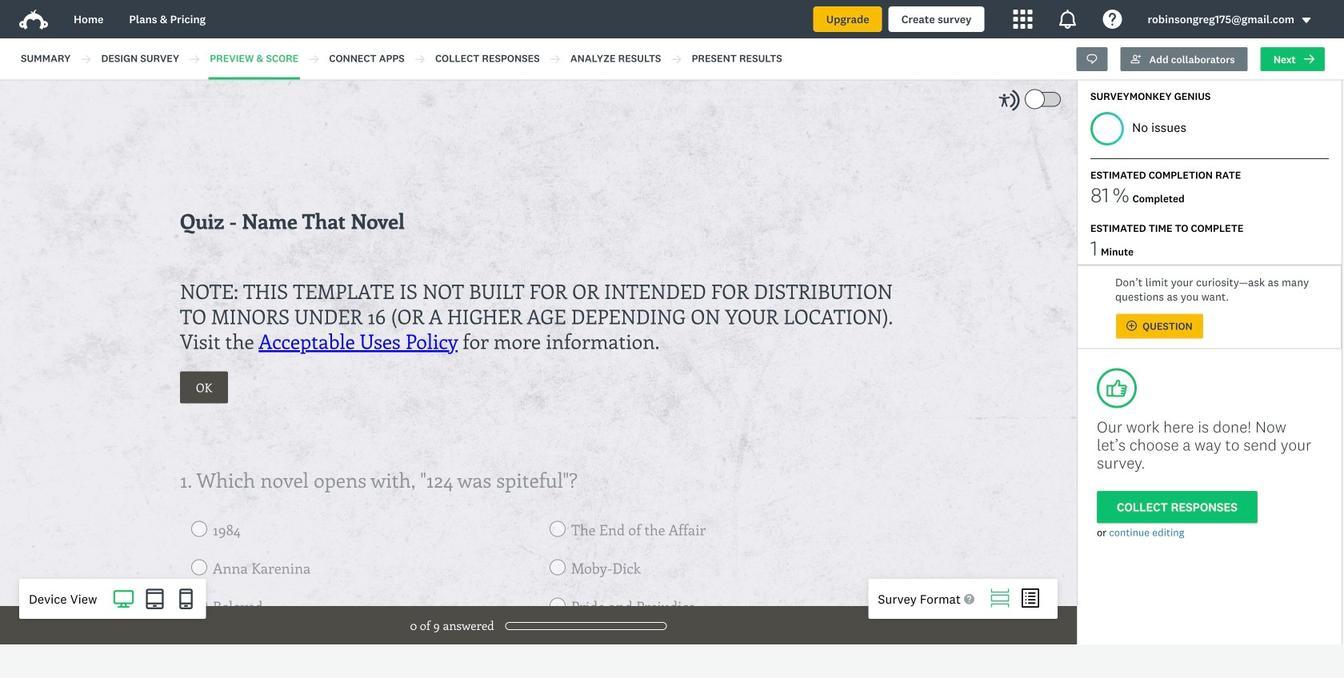 Task type: locate. For each thing, give the bounding box(es) containing it.
1 horizontal spatial products icon image
[[1058, 10, 1077, 29]]

0 horizontal spatial products icon image
[[1013, 10, 1033, 29]]

products icon image
[[1013, 10, 1033, 29], [1058, 10, 1077, 29]]



Task type: vqa. For each thing, say whether or not it's contained in the screenshot.
second "Brand logo" from the bottom
no



Task type: describe. For each thing, give the bounding box(es) containing it.
dropdown arrow image
[[1301, 15, 1312, 26]]

switch to one question at a time image
[[991, 589, 1010, 608]]

surveymonkey logo image
[[19, 10, 48, 30]]

help icon image
[[1103, 10, 1122, 29]]

1 products icon image from the left
[[1013, 10, 1033, 29]]

2 products icon image from the left
[[1058, 10, 1077, 29]]

switch to classic image
[[1021, 589, 1040, 608]]



